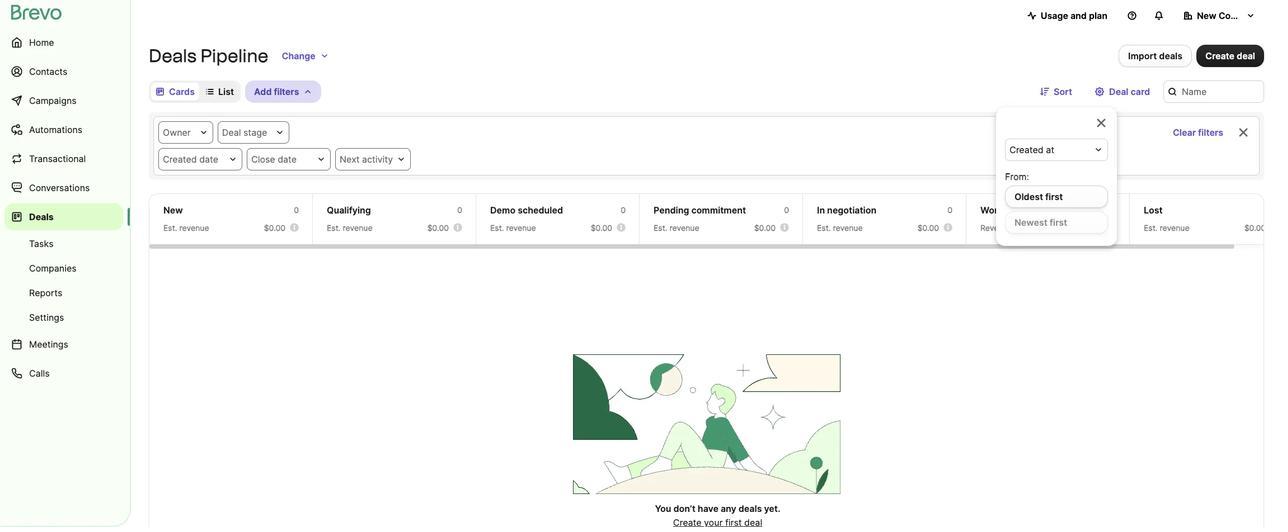 Task type: describe. For each thing, give the bounding box(es) containing it.
stage
[[244, 127, 267, 138]]

7 $0.00 from the left
[[1245, 223, 1266, 233]]

created for created at
[[1010, 144, 1044, 156]]

campaigns link
[[4, 87, 123, 114]]

and
[[1071, 10, 1087, 21]]

deal
[[1237, 50, 1256, 62]]

est. for new
[[163, 223, 177, 233]]

deal stage
[[222, 127, 267, 138]]

contacts link
[[4, 58, 123, 85]]

reports
[[29, 288, 62, 299]]

negotiation
[[828, 205, 877, 216]]

6 est. from the left
[[1144, 223, 1158, 233]]

change button
[[273, 45, 338, 67]]

created at button
[[1006, 139, 1109, 161]]

0 for pending commitment
[[785, 205, 789, 215]]

revenue for demo scheduled
[[506, 223, 536, 233]]

scheduled
[[518, 205, 563, 216]]

newest
[[1015, 217, 1048, 228]]

deal for deal stage
[[222, 127, 241, 138]]

import deals button
[[1119, 45, 1193, 67]]

have
[[698, 504, 719, 515]]

oldest
[[1015, 191, 1044, 203]]

$0.00 for new
[[264, 223, 286, 233]]

from:
[[1006, 171, 1030, 183]]

close
[[251, 154, 275, 165]]

$0.00 for won
[[1081, 223, 1103, 233]]

usage
[[1041, 10, 1069, 21]]

est. revenue for pending commitment
[[654, 223, 700, 233]]

deals for deals pipeline
[[149, 45, 197, 67]]

clear filters
[[1173, 127, 1224, 138]]

new company
[[1198, 10, 1261, 21]]

at
[[1046, 144, 1055, 156]]

settings
[[29, 312, 64, 324]]

next activity
[[340, 154, 393, 165]]

newest first
[[1015, 217, 1068, 228]]

import deals
[[1129, 50, 1183, 62]]

est. revenue for demo scheduled
[[490, 223, 536, 233]]

pipeline
[[201, 45, 268, 67]]

home
[[29, 37, 54, 48]]

you don't have any deals yet.
[[655, 504, 781, 515]]

yet.
[[764, 504, 781, 515]]

cards
[[169, 86, 195, 97]]

created date
[[163, 154, 218, 165]]

usage and plan button
[[1019, 4, 1117, 27]]

add filters button
[[245, 81, 322, 103]]

conversations link
[[4, 175, 123, 202]]

tasks link
[[4, 233, 123, 255]]

next
[[340, 154, 360, 165]]

in
[[817, 205, 825, 216]]

companies link
[[4, 258, 123, 280]]

demo
[[490, 205, 516, 216]]

company
[[1219, 10, 1261, 21]]

conversations
[[29, 183, 90, 194]]

don't
[[674, 504, 696, 515]]

calls
[[29, 368, 50, 380]]

oldest first
[[1015, 191, 1063, 203]]

0 for demo scheduled
[[621, 205, 626, 215]]

companies
[[29, 263, 77, 274]]

filters for clear filters
[[1199, 127, 1224, 138]]

date for close date
[[278, 154, 297, 165]]

filters for add filters
[[274, 86, 299, 97]]

change
[[282, 50, 316, 62]]

next activity button
[[335, 148, 411, 171]]

created date button
[[158, 148, 242, 171]]

sort
[[1054, 86, 1073, 97]]

any
[[721, 504, 737, 515]]

contacts
[[29, 66, 67, 77]]

created at
[[1010, 144, 1055, 156]]

oldest first button
[[1006, 186, 1109, 208]]

6 0 from the left
[[1111, 205, 1116, 215]]

created for created date
[[163, 154, 197, 165]]

won
[[981, 205, 1000, 216]]

revenue for qualifying
[[343, 223, 373, 233]]



Task type: vqa. For each thing, say whether or not it's contained in the screenshot.
Your
no



Task type: locate. For each thing, give the bounding box(es) containing it.
newest first button
[[1006, 212, 1109, 234]]

new for new
[[163, 205, 183, 216]]

est. for qualifying
[[327, 223, 341, 233]]

pending
[[654, 205, 689, 216]]

first
[[1046, 191, 1063, 203], [1050, 217, 1068, 228]]

1 revenue from the left
[[179, 223, 209, 233]]

you
[[655, 504, 672, 515]]

create deal button
[[1197, 45, 1265, 67]]

plan
[[1089, 10, 1108, 21]]

deals link
[[4, 204, 123, 231]]

0 horizontal spatial filters
[[274, 86, 299, 97]]

4 est. from the left
[[654, 223, 668, 233]]

0 left in
[[785, 205, 789, 215]]

6 revenue from the left
[[1160, 223, 1190, 233]]

4 $0.00 from the left
[[755, 223, 776, 233]]

0
[[294, 205, 299, 215], [458, 205, 462, 215], [621, 205, 626, 215], [785, 205, 789, 215], [948, 205, 953, 215], [1111, 205, 1116, 215]]

0 left the pending
[[621, 205, 626, 215]]

1 est. revenue from the left
[[163, 223, 209, 233]]

usage and plan
[[1041, 10, 1108, 21]]

import
[[1129, 50, 1157, 62]]

0 vertical spatial deals
[[1160, 50, 1183, 62]]

5 revenue from the left
[[833, 223, 863, 233]]

est. revenue
[[163, 223, 209, 233], [327, 223, 373, 233], [490, 223, 536, 233], [654, 223, 700, 233], [817, 223, 863, 233], [1144, 223, 1190, 233]]

est. revenue for in negotiation
[[817, 223, 863, 233]]

deals up cards button
[[149, 45, 197, 67]]

create
[[1206, 50, 1235, 62]]

2 revenue from the left
[[343, 223, 373, 233]]

5 est. from the left
[[817, 223, 831, 233]]

calls link
[[4, 361, 123, 387]]

date for created date
[[199, 154, 218, 165]]

0 for new
[[294, 205, 299, 215]]

2 est. revenue from the left
[[327, 223, 373, 233]]

revenue
[[981, 223, 1013, 233]]

4 revenue from the left
[[670, 223, 700, 233]]

dialog containing created at
[[997, 107, 1118, 246]]

create deal
[[1206, 50, 1256, 62]]

$0.00
[[264, 223, 286, 233], [428, 223, 449, 233], [591, 223, 613, 233], [755, 223, 776, 233], [918, 223, 939, 233], [1081, 223, 1103, 233], [1245, 223, 1266, 233]]

0 left demo
[[458, 205, 462, 215]]

deal inside deal card button
[[1110, 86, 1129, 97]]

transactional
[[29, 153, 86, 165]]

3 $0.00 from the left
[[591, 223, 613, 233]]

0 vertical spatial filters
[[274, 86, 299, 97]]

deals
[[149, 45, 197, 67], [29, 212, 54, 223]]

0 horizontal spatial date
[[199, 154, 218, 165]]

0 horizontal spatial new
[[163, 205, 183, 216]]

0 for qualifying
[[458, 205, 462, 215]]

Name search field
[[1164, 81, 1265, 103]]

1 0 from the left
[[294, 205, 299, 215]]

5 0 from the left
[[948, 205, 953, 215]]

list button
[[202, 83, 239, 101]]

new down created date
[[163, 205, 183, 216]]

0 for in negotiation
[[948, 205, 953, 215]]

clear
[[1173, 127, 1196, 138]]

new
[[1198, 10, 1217, 21], [163, 205, 183, 216]]

automations link
[[4, 116, 123, 143]]

new company button
[[1175, 4, 1265, 27]]

deal inside deal stage popup button
[[222, 127, 241, 138]]

filters inside the add filters button
[[274, 86, 299, 97]]

2 date from the left
[[278, 154, 297, 165]]

0 horizontal spatial deals
[[739, 504, 762, 515]]

date down owner popup button
[[199, 154, 218, 165]]

deal
[[1110, 86, 1129, 97], [222, 127, 241, 138]]

qualifying
[[327, 205, 371, 216]]

home link
[[4, 29, 123, 56]]

filters right add
[[274, 86, 299, 97]]

$0.00 for qualifying
[[428, 223, 449, 233]]

automations
[[29, 124, 82, 135]]

1 horizontal spatial deals
[[149, 45, 197, 67]]

created down the owner
[[163, 154, 197, 165]]

1 est. from the left
[[163, 223, 177, 233]]

deals for deals
[[29, 212, 54, 223]]

3 0 from the left
[[621, 205, 626, 215]]

revenue
[[179, 223, 209, 233], [343, 223, 373, 233], [506, 223, 536, 233], [670, 223, 700, 233], [833, 223, 863, 233], [1160, 223, 1190, 233]]

6 est. revenue from the left
[[1144, 223, 1190, 233]]

5 est. revenue from the left
[[817, 223, 863, 233]]

first for oldest first
[[1046, 191, 1063, 203]]

list
[[218, 86, 234, 97]]

deals up the tasks
[[29, 212, 54, 223]]

new for new company
[[1198, 10, 1217, 21]]

1 vertical spatial deal
[[222, 127, 241, 138]]

clear filters button
[[1165, 121, 1233, 144]]

1 horizontal spatial filters
[[1199, 127, 1224, 138]]

deal card button
[[1086, 81, 1160, 103]]

0 horizontal spatial created
[[163, 154, 197, 165]]

created left the at
[[1010, 144, 1044, 156]]

4 0 from the left
[[785, 205, 789, 215]]

0 horizontal spatial deal
[[222, 127, 241, 138]]

card
[[1131, 86, 1151, 97]]

created
[[1010, 144, 1044, 156], [163, 154, 197, 165]]

3 revenue from the left
[[506, 223, 536, 233]]

1 horizontal spatial deal
[[1110, 86, 1129, 97]]

commitment
[[692, 205, 746, 216]]

$0.00 for in negotiation
[[918, 223, 939, 233]]

add filters
[[254, 86, 299, 97]]

0 down close date popup button
[[294, 205, 299, 215]]

pending commitment
[[654, 205, 746, 216]]

date inside popup button
[[278, 154, 297, 165]]

est. for demo scheduled
[[490, 223, 504, 233]]

first for newest first
[[1050, 217, 1068, 228]]

3 est. from the left
[[490, 223, 504, 233]]

deals pipeline
[[149, 45, 268, 67]]

activity
[[362, 154, 393, 165]]

1 vertical spatial deals
[[29, 212, 54, 223]]

lost
[[1144, 205, 1163, 216]]

filters
[[274, 86, 299, 97], [1199, 127, 1224, 138]]

6 $0.00 from the left
[[1081, 223, 1103, 233]]

deal left stage
[[222, 127, 241, 138]]

1 vertical spatial first
[[1050, 217, 1068, 228]]

revenue for pending commitment
[[670, 223, 700, 233]]

0 left won
[[948, 205, 953, 215]]

filters right clear
[[1199, 127, 1224, 138]]

1 vertical spatial filters
[[1199, 127, 1224, 138]]

5 $0.00 from the left
[[918, 223, 939, 233]]

deal stage button
[[218, 121, 290, 144]]

2 0 from the left
[[458, 205, 462, 215]]

owner button
[[158, 121, 213, 144]]

1 vertical spatial deals
[[739, 504, 762, 515]]

meetings
[[29, 339, 68, 350]]

est. for pending commitment
[[654, 223, 668, 233]]

0 left lost
[[1111, 205, 1116, 215]]

$0.00 for pending commitment
[[755, 223, 776, 233]]

deals right import
[[1160, 50, 1183, 62]]

2 est. from the left
[[327, 223, 341, 233]]

meetings link
[[4, 331, 123, 358]]

revenue for new
[[179, 223, 209, 233]]

deal left card
[[1110, 86, 1129, 97]]

cards button
[[151, 83, 199, 101]]

1 horizontal spatial deals
[[1160, 50, 1183, 62]]

reports link
[[4, 282, 123, 305]]

0 vertical spatial first
[[1046, 191, 1063, 203]]

2 $0.00 from the left
[[428, 223, 449, 233]]

dialog
[[997, 107, 1118, 246]]

tasks
[[29, 239, 53, 250]]

est. revenue for qualifying
[[327, 223, 373, 233]]

0 vertical spatial deals
[[149, 45, 197, 67]]

est. for in negotiation
[[817, 223, 831, 233]]

filters inside clear filters button
[[1199, 127, 1224, 138]]

deal for deal card
[[1110, 86, 1129, 97]]

new inside button
[[1198, 10, 1217, 21]]

1 date from the left
[[199, 154, 218, 165]]

add
[[254, 86, 272, 97]]

$0.00 for demo scheduled
[[591, 223, 613, 233]]

deal card
[[1110, 86, 1151, 97]]

close date button
[[247, 148, 331, 171]]

first right oldest
[[1046, 191, 1063, 203]]

owner
[[163, 127, 191, 138]]

4 est. revenue from the left
[[654, 223, 700, 233]]

1 horizontal spatial new
[[1198, 10, 1217, 21]]

created inside dialog
[[1010, 144, 1044, 156]]

campaigns
[[29, 95, 76, 106]]

revenue for in negotiation
[[833, 223, 863, 233]]

3 est. revenue from the left
[[490, 223, 536, 233]]

transactional link
[[4, 146, 123, 172]]

close date
[[251, 154, 297, 165]]

deals right "any" on the bottom right of page
[[739, 504, 762, 515]]

0 horizontal spatial deals
[[29, 212, 54, 223]]

in negotiation
[[817, 205, 877, 216]]

1 horizontal spatial created
[[1010, 144, 1044, 156]]

1 $0.00 from the left
[[264, 223, 286, 233]]

settings link
[[4, 307, 123, 329]]

date inside popup button
[[199, 154, 218, 165]]

deals inside button
[[1160, 50, 1183, 62]]

new left company
[[1198, 10, 1217, 21]]

sort button
[[1032, 81, 1082, 103]]

1 vertical spatial new
[[163, 205, 183, 216]]

demo scheduled
[[490, 205, 563, 216]]

0 vertical spatial deal
[[1110, 86, 1129, 97]]

date right close
[[278, 154, 297, 165]]

est. revenue for new
[[163, 223, 209, 233]]

1 horizontal spatial date
[[278, 154, 297, 165]]

0 vertical spatial new
[[1198, 10, 1217, 21]]

first down oldest first button
[[1050, 217, 1068, 228]]



